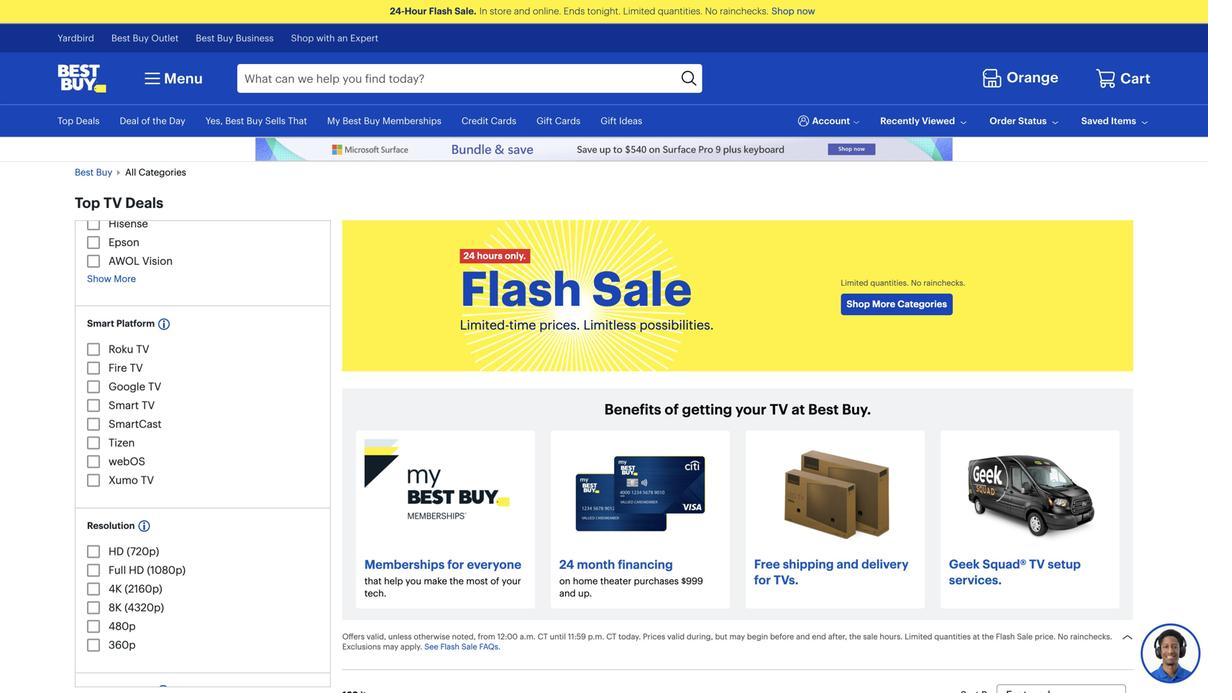 Task type: describe. For each thing, give the bounding box(es) containing it.
sale inside flash sale limited-time prices. limitless possibilities.
[[592, 259, 693, 318]]

flash sale limited-time prices. limitless possibilities.
[[460, 259, 714, 333]]

24-
[[390, 5, 405, 17]]

status
[[1019, 115, 1048, 127]]

shop now link
[[769, 5, 819, 17]]

see flash sale faqs. link
[[425, 642, 501, 652]]

deal of the day link
[[120, 115, 186, 127]]

shop more categories link
[[841, 294, 954, 315]]

ideas
[[620, 115, 643, 127]]

hour
[[405, 5, 427, 17]]

order status button
[[990, 115, 1062, 128]]

24 month financing link
[[560, 439, 722, 572]]

smartcast
[[109, 417, 162, 431]]

best buy outlet link
[[111, 32, 179, 44]]

480p checkbox
[[87, 620, 100, 633]]

0 vertical spatial rainchecks.
[[720, 5, 769, 17]]

valid
[[668, 631, 685, 641]]

buy left the sells
[[247, 115, 263, 127]]

quantities
[[935, 631, 971, 641]]

offers
[[343, 631, 365, 641]]

fire tv
[[109, 361, 143, 375]]

the right quantities
[[983, 631, 995, 641]]

with
[[317, 32, 335, 44]]

credit cards
[[462, 115, 517, 127]]

best left outlet
[[111, 32, 130, 44]]

4K (2160p) checkbox
[[87, 583, 100, 595]]

google tv link
[[109, 380, 161, 393]]

4k
[[109, 582, 122, 595]]

the inside utility element
[[153, 115, 167, 127]]

and right "store"
[[514, 5, 531, 17]]

deal of the day
[[120, 115, 186, 127]]

resolution
[[87, 520, 135, 531]]

before
[[771, 631, 795, 641]]

store
[[490, 5, 512, 17]]

hisense link
[[109, 217, 148, 230]]

online.
[[533, 5, 562, 17]]

tv for smart tv
[[142, 399, 155, 412]]

1 horizontal spatial quantities.
[[871, 278, 910, 288]]

my
[[327, 115, 340, 127]]

everyone
[[467, 557, 522, 572]]

8k
[[109, 601, 122, 614]]

Epson checkbox
[[87, 236, 100, 249]]

only.
[[505, 250, 526, 261]]

memberships for everyone link
[[365, 439, 527, 572]]

sale inside offers valid, unless otherwise noted, from 12:00 a.m. ct until 11:59 p.m. ct today. prices valid during, but may begin before and end after, the sale hours. limited quantities at the flash sale price. no rainchecks. exclusions may apply.
[[1018, 631, 1033, 641]]

gift for gift ideas
[[601, 115, 617, 127]]

24 for 24 hours only.
[[464, 250, 475, 261]]

epson link
[[109, 236, 140, 249]]

full hd (1080p) link
[[109, 563, 186, 577]]

$999
[[682, 575, 704, 587]]

home
[[573, 575, 598, 587]]

resolution info image
[[139, 520, 150, 532]]

fire tv link
[[109, 361, 143, 375]]

tizen link
[[109, 436, 135, 449]]

saved items
[[1082, 115, 1137, 127]]

for inside 'link'
[[448, 557, 464, 572]]

cards for credit cards
[[491, 115, 517, 127]]

google
[[109, 380, 145, 393]]

sale
[[864, 631, 878, 641]]

0 horizontal spatial limited
[[624, 5, 656, 17]]

setup
[[1048, 557, 1082, 572]]

cart icon image
[[1096, 68, 1118, 89]]

saved items button
[[1082, 115, 1151, 128]]

best buy help human beacon image
[[1141, 623, 1202, 684]]

best buy
[[75, 167, 112, 178]]

roku tv link
[[109, 343, 149, 356]]

SmartCast checkbox
[[87, 418, 100, 431]]

all
[[125, 167, 136, 178]]

prices
[[643, 631, 666, 641]]

services.
[[950, 573, 1003, 588]]

tv right getting on the right of page
[[770, 400, 789, 418]]

free shipping and delivery for tvs.
[[755, 557, 909, 588]]

best right outlet
[[196, 32, 215, 44]]

1 horizontal spatial may
[[730, 631, 746, 641]]

otherwise
[[414, 631, 450, 641]]

top for top tv deals
[[75, 194, 100, 211]]

squad®
[[983, 557, 1027, 572]]

order status
[[990, 115, 1048, 127]]

prices.
[[540, 317, 580, 333]]

best buy business
[[196, 32, 274, 44]]

11:59
[[568, 631, 586, 641]]

12:00
[[498, 631, 518, 641]]

best right yes,
[[225, 115, 244, 127]]

24 for 24 month financing
[[560, 557, 575, 572]]

480p
[[109, 620, 136, 633]]

shop for shop more categories
[[847, 298, 871, 310]]

360p checkbox
[[87, 639, 100, 652]]

rainchecks. inside offers valid, unless otherwise noted, from 12:00 a.m. ct until 11:59 p.m. ct today. prices valid during, but may begin before and end after, the sale hours. limited quantities at the flash sale price. no rainchecks. exclusions may apply.
[[1071, 631, 1113, 641]]

1 vertical spatial hd
[[129, 563, 144, 577]]

of for the
[[141, 115, 150, 127]]

webos link
[[109, 455, 145, 468]]

best buy business link
[[196, 32, 274, 44]]

tv for fire tv
[[130, 361, 143, 375]]

hd (720p) link
[[109, 545, 159, 558]]

credit
[[462, 115, 489, 127]]

Hisense checkbox
[[87, 217, 100, 230]]

awol vision
[[109, 254, 173, 268]]

tv for roku tv
[[136, 343, 149, 356]]

buy for best buy
[[96, 167, 112, 178]]

best buy outlet
[[111, 32, 179, 44]]

google tv
[[109, 380, 161, 393]]

360p
[[109, 638, 136, 652]]

purchases
[[634, 575, 679, 587]]

hours.
[[880, 631, 903, 641]]

xumo tv
[[109, 474, 154, 487]]

top for top deals
[[58, 115, 74, 127]]

buy for best buy outlet
[[133, 32, 149, 44]]

shop with an expert link
[[291, 32, 379, 44]]

Tizen checkbox
[[87, 436, 100, 449]]

360p link
[[109, 638, 136, 652]]

credit cards link
[[462, 115, 517, 127]]

awol
[[109, 254, 140, 268]]

my best buy memberships
[[327, 115, 442, 127]]

getting
[[683, 400, 733, 418]]

fire
[[109, 361, 127, 375]]

shipping
[[783, 557, 834, 572]]

gift for gift cards
[[537, 115, 553, 127]]

memberships inside utility element
[[383, 115, 442, 127]]

yardbird
[[58, 32, 94, 44]]

best up top tv deals
[[75, 167, 94, 178]]

flash inside flash sale limited-time prices. limitless possibilities.
[[460, 259, 582, 318]]

geek squad® tv setup services.
[[950, 557, 1082, 588]]

shop for shop with an expert
[[291, 32, 314, 44]]

deals inside utility element
[[76, 115, 100, 127]]

menu
[[164, 70, 203, 87]]

tv for xumo tv
[[141, 474, 154, 487]]

day
[[169, 115, 186, 127]]

recently viewed button
[[881, 115, 970, 128]]

smart tv
[[109, 399, 155, 412]]

for inside free shipping and delivery for tvs.
[[755, 573, 771, 588]]

you
[[406, 575, 422, 587]]



Task type: vqa. For each thing, say whether or not it's contained in the screenshot.
1st reviewer from the top of the page
no



Task type: locate. For each thing, give the bounding box(es) containing it.
Google TV checkbox
[[87, 380, 100, 393]]

account
[[813, 115, 851, 127]]

tizen
[[109, 436, 135, 449]]

buy left outlet
[[133, 32, 149, 44]]

top
[[58, 115, 74, 127], [75, 194, 100, 211]]

1 vertical spatial shop
[[291, 32, 314, 44]]

no
[[706, 5, 718, 17], [912, 278, 922, 288], [1059, 631, 1069, 641]]

tvs.
[[774, 573, 799, 588]]

memberships up you
[[365, 557, 445, 572]]

deal
[[120, 115, 139, 127]]

1 vertical spatial of
[[665, 400, 679, 418]]

end
[[813, 631, 827, 641]]

1 horizontal spatial ct
[[607, 631, 617, 641]]

0 horizontal spatial for
[[448, 557, 464, 572]]

2 vertical spatial of
[[491, 575, 500, 587]]

orange button
[[982, 65, 1063, 92]]

tv up smartcast link
[[142, 399, 155, 412]]

more
[[114, 273, 136, 285], [873, 298, 896, 310]]

2 cards from the left
[[555, 115, 581, 127]]

0 vertical spatial top
[[58, 115, 74, 127]]

0 vertical spatial limited
[[624, 5, 656, 17]]

more down awol
[[114, 273, 136, 285]]

0 horizontal spatial categories
[[139, 167, 186, 178]]

2 ct from the left
[[607, 631, 617, 641]]

best left buy.
[[809, 400, 839, 418]]

benefits of getting your tv at best buy.
[[605, 400, 872, 418]]

8K (4320p) checkbox
[[87, 601, 100, 614]]

24 inside 24 month financing link
[[560, 557, 575, 572]]

Xumo TV checkbox
[[87, 474, 100, 487]]

may right but
[[730, 631, 746, 641]]

buy right my
[[364, 115, 380, 127]]

2 gift from the left
[[601, 115, 617, 127]]

more down limited quantities. no rainchecks.
[[873, 298, 896, 310]]

your down everyone
[[502, 575, 521, 587]]

ct
[[538, 631, 548, 641], [607, 631, 617, 641]]

tv right google
[[148, 380, 161, 393]]

rainchecks.
[[720, 5, 769, 17], [924, 278, 966, 288], [1071, 631, 1113, 641]]

buy left "business"
[[217, 32, 233, 44]]

top inside utility element
[[58, 115, 74, 127]]

0 horizontal spatial rainchecks.
[[720, 5, 769, 17]]

valid,
[[367, 631, 386, 641]]

1 horizontal spatial for
[[755, 573, 771, 588]]

sale
[[592, 259, 693, 318], [1018, 631, 1033, 641], [462, 642, 478, 652]]

1 vertical spatial memberships
[[365, 557, 445, 572]]

tv screen size info image
[[157, 685, 169, 693]]

1 vertical spatial limited
[[841, 278, 869, 288]]

cards
[[491, 115, 517, 127], [555, 115, 581, 127]]

viewed
[[922, 115, 956, 127]]

best right my
[[343, 115, 362, 127]]

of inside that help you make the most of your tech.
[[491, 575, 500, 587]]

tv left the setup
[[1030, 557, 1046, 572]]

1 horizontal spatial 24
[[560, 557, 575, 572]]

smart for smart platform
[[87, 318, 114, 329]]

shop left now
[[772, 5, 795, 17]]

Type to search. Navigate forward to hear suggestions text field
[[237, 64, 678, 93]]

1 ct from the left
[[538, 631, 548, 641]]

hd up 4k (2160p)
[[129, 563, 144, 577]]

0 horizontal spatial no
[[706, 5, 718, 17]]

buy for best buy business
[[217, 32, 233, 44]]

an
[[338, 32, 348, 44]]

tv right xumo on the bottom left of the page
[[141, 474, 154, 487]]

smart tv link
[[109, 399, 155, 412]]

more for show
[[114, 273, 136, 285]]

rainchecks. left now
[[720, 5, 769, 17]]

categories right all
[[139, 167, 186, 178]]

0 horizontal spatial quantities.
[[658, 5, 703, 17]]

cart link
[[1096, 68, 1151, 89]]

the left day
[[153, 115, 167, 127]]

ends
[[564, 5, 585, 17]]

1 vertical spatial quantities.
[[871, 278, 910, 288]]

0 vertical spatial for
[[448, 557, 464, 572]]

buy left all
[[96, 167, 112, 178]]

yes, best buy sells that link
[[206, 115, 307, 127]]

0 horizontal spatial gift
[[537, 115, 553, 127]]

smart down google
[[109, 399, 139, 412]]

0 horizontal spatial top
[[58, 115, 74, 127]]

and inside on home theater purchases $999 and up.
[[560, 588, 576, 599]]

for up that help you make the most of your tech.
[[448, 557, 464, 572]]

tv for google tv
[[148, 380, 161, 393]]

1 horizontal spatial more
[[873, 298, 896, 310]]

theater
[[601, 575, 632, 587]]

and inside free shipping and delivery for tvs.
[[837, 557, 859, 572]]

tv for top tv deals
[[104, 194, 122, 211]]

of inside utility element
[[141, 115, 150, 127]]

limited up shop more categories
[[841, 278, 869, 288]]

0 vertical spatial hd
[[109, 545, 124, 558]]

1 horizontal spatial shop
[[772, 5, 795, 17]]

the left most
[[450, 575, 464, 587]]

shop
[[772, 5, 795, 17], [291, 32, 314, 44], [847, 298, 871, 310]]

faqs.
[[480, 642, 501, 652]]

top down 'bestbuy.com' image
[[58, 115, 74, 127]]

0 horizontal spatial more
[[114, 273, 136, 285]]

recently viewed
[[881, 115, 956, 127]]

0 vertical spatial deals
[[76, 115, 100, 127]]

awol vision link
[[109, 254, 173, 268]]

AWOL Vision checkbox
[[87, 255, 100, 268]]

business
[[236, 32, 274, 44]]

0 vertical spatial no
[[706, 5, 718, 17]]

0 vertical spatial your
[[736, 400, 767, 418]]

1 vertical spatial at
[[974, 631, 981, 641]]

show more
[[87, 273, 136, 285]]

most
[[467, 575, 488, 587]]

hd (720p)
[[109, 545, 159, 558]]

your
[[736, 400, 767, 418], [502, 575, 521, 587]]

1 vertical spatial 24
[[560, 557, 575, 572]]

yes,
[[206, 115, 223, 127]]

offers valid, unless otherwise noted, from 12:00 a.m. ct until 11:59 p.m. ct today. prices valid during, but may begin before and end after, the sale hours. limited quantities at the flash sale price. no rainchecks. exclusions may apply.
[[343, 631, 1113, 652]]

financing
[[618, 557, 673, 572]]

top up hisense option
[[75, 194, 100, 211]]

categories down limited quantities. no rainchecks.
[[898, 298, 948, 310]]

2 horizontal spatial rainchecks.
[[1071, 631, 1113, 641]]

ct right a.m.
[[538, 631, 548, 641]]

4k (2160p)
[[109, 582, 163, 595]]

1 vertical spatial top
[[75, 194, 100, 211]]

epson
[[109, 236, 140, 249]]

advertisement element
[[255, 138, 954, 161]]

at right quantities
[[974, 631, 981, 641]]

best
[[111, 32, 130, 44], [196, 32, 215, 44], [225, 115, 244, 127], [343, 115, 362, 127], [75, 167, 94, 178], [809, 400, 839, 418]]

0 horizontal spatial hd
[[109, 545, 124, 558]]

for
[[448, 557, 464, 572], [755, 573, 771, 588]]

that
[[365, 575, 382, 587]]

recently
[[881, 115, 920, 127]]

1 horizontal spatial categories
[[898, 298, 948, 310]]

HD (720p) checkbox
[[87, 545, 100, 558]]

tv up hisense
[[104, 194, 122, 211]]

webos
[[109, 455, 145, 468]]

memberships down type to search. navigate forward to hear suggestions text field
[[383, 115, 442, 127]]

2 vertical spatial limited
[[905, 631, 933, 641]]

limited quantities. no rainchecks.
[[841, 278, 966, 288]]

hd up full on the left bottom of page
[[109, 545, 124, 558]]

smart platform info image
[[158, 318, 170, 330]]

tv inside geek squad® tv setup services.
[[1030, 557, 1046, 572]]

sale.
[[455, 5, 477, 17]]

1 vertical spatial rainchecks.
[[924, 278, 966, 288]]

webOS checkbox
[[87, 455, 100, 468]]

for down free
[[755, 573, 771, 588]]

shop left with
[[291, 32, 314, 44]]

see
[[425, 642, 439, 652]]

1 horizontal spatial cards
[[555, 115, 581, 127]]

0 horizontal spatial deals
[[76, 115, 100, 127]]

unless
[[389, 631, 412, 641]]

ct right p.m.
[[607, 631, 617, 641]]

1 horizontal spatial of
[[491, 575, 500, 587]]

cards for gift cards
[[555, 115, 581, 127]]

xumo
[[109, 474, 138, 487]]

0 horizontal spatial cards
[[491, 115, 517, 127]]

until
[[550, 631, 566, 641]]

but
[[716, 631, 728, 641]]

and left end
[[797, 631, 811, 641]]

1 horizontal spatial no
[[912, 278, 922, 288]]

of right deal
[[141, 115, 150, 127]]

xumo tv link
[[109, 474, 154, 487]]

1 horizontal spatial limited
[[841, 278, 869, 288]]

Smart TV checkbox
[[87, 399, 100, 412]]

0 vertical spatial shop
[[772, 5, 795, 17]]

buy inside best buy business link
[[217, 32, 233, 44]]

Roku TV checkbox
[[87, 343, 100, 356]]

24 up on
[[560, 557, 575, 572]]

1 vertical spatial for
[[755, 573, 771, 588]]

1 cards from the left
[[491, 115, 517, 127]]

no inside offers valid, unless otherwise noted, from 12:00 a.m. ct until 11:59 p.m. ct today. prices valid during, but may begin before and end after, the sale hours. limited quantities at the flash sale price. no rainchecks. exclusions may apply.
[[1059, 631, 1069, 641]]

and inside offers valid, unless otherwise noted, from 12:00 a.m. ct until 11:59 p.m. ct today. prices valid during, but may begin before and end after, the sale hours. limited quantities at the flash sale price. no rainchecks. exclusions may apply.
[[797, 631, 811, 641]]

smart up roku tv option
[[87, 318, 114, 329]]

1 vertical spatial categories
[[898, 298, 948, 310]]

0 horizontal spatial may
[[383, 642, 399, 652]]

memberships inside 'link'
[[365, 557, 445, 572]]

0 vertical spatial 24
[[464, 250, 475, 261]]

1 vertical spatial more
[[873, 298, 896, 310]]

0 vertical spatial memberships
[[383, 115, 442, 127]]

noted,
[[452, 631, 476, 641]]

2 horizontal spatial shop
[[847, 298, 871, 310]]

0 horizontal spatial ct
[[538, 631, 548, 641]]

and left delivery
[[837, 557, 859, 572]]

deals left deal
[[76, 115, 100, 127]]

tv right roku
[[136, 343, 149, 356]]

2 horizontal spatial of
[[665, 400, 679, 418]]

shop down limited quantities. no rainchecks.
[[847, 298, 871, 310]]

0 vertical spatial at
[[792, 400, 805, 418]]

1 horizontal spatial gift
[[601, 115, 617, 127]]

see flash sale faqs.
[[425, 642, 501, 652]]

full hd (1080p)
[[109, 563, 186, 577]]

0 horizontal spatial at
[[792, 400, 805, 418]]

possibilities.
[[640, 317, 714, 333]]

deals up hisense link
[[125, 194, 163, 211]]

hisense
[[109, 217, 148, 230]]

24 hours only.
[[464, 250, 526, 261]]

rainchecks. right price.
[[1071, 631, 1113, 641]]

account button
[[798, 114, 861, 128]]

1 horizontal spatial your
[[736, 400, 767, 418]]

limitless
[[584, 317, 637, 333]]

0 vertical spatial of
[[141, 115, 150, 127]]

gift right "credit cards" link
[[537, 115, 553, 127]]

the inside that help you make the most of your tech.
[[450, 575, 464, 587]]

more for shop
[[873, 298, 896, 310]]

1 horizontal spatial hd
[[129, 563, 144, 577]]

0 vertical spatial more
[[114, 273, 136, 285]]

2 horizontal spatial limited
[[905, 631, 933, 641]]

0 horizontal spatial 24
[[464, 250, 475, 261]]

limited inside offers valid, unless otherwise noted, from 12:00 a.m. ct until 11:59 p.m. ct today. prices valid during, but may begin before and end after, the sale hours. limited quantities at the flash sale price. no rainchecks. exclusions may apply.
[[905, 631, 933, 641]]

memberships
[[383, 115, 442, 127], [365, 557, 445, 572]]

your right getting on the right of page
[[736, 400, 767, 418]]

1 vertical spatial your
[[502, 575, 521, 587]]

0 horizontal spatial of
[[141, 115, 150, 127]]

1 vertical spatial deals
[[125, 194, 163, 211]]

smart for smart tv
[[109, 399, 139, 412]]

1 gift from the left
[[537, 115, 553, 127]]

gift cards link
[[537, 115, 581, 127]]

cards right credit
[[491, 115, 517, 127]]

utility element
[[58, 105, 1151, 137]]

of for getting
[[665, 400, 679, 418]]

1 horizontal spatial at
[[974, 631, 981, 641]]

0 horizontal spatial your
[[502, 575, 521, 587]]

Fire TV checkbox
[[87, 362, 100, 375]]

1 horizontal spatial deals
[[125, 194, 163, 211]]

2 vertical spatial shop
[[847, 298, 871, 310]]

begin
[[748, 631, 769, 641]]

exclusions
[[343, 642, 381, 652]]

0 horizontal spatial sale
[[462, 642, 478, 652]]

tv right fire
[[130, 361, 143, 375]]

0 vertical spatial quantities.
[[658, 5, 703, 17]]

rainchecks. up shop more categories
[[924, 278, 966, 288]]

of down everyone
[[491, 575, 500, 587]]

1 horizontal spatial rainchecks.
[[924, 278, 966, 288]]

more inside button
[[114, 273, 136, 285]]

flash inside offers valid, unless otherwise noted, from 12:00 a.m. ct until 11:59 p.m. ct today. prices valid during, but may begin before and end after, the sale hours. limited quantities at the flash sale price. no rainchecks. exclusions may apply.
[[997, 631, 1016, 641]]

0 horizontal spatial shop
[[291, 32, 314, 44]]

shop with an expert
[[291, 32, 379, 44]]

0 vertical spatial smart
[[87, 318, 114, 329]]

limited right tonight.
[[624, 5, 656, 17]]

4k (2160p) link
[[109, 582, 163, 595]]

2 vertical spatial rainchecks.
[[1071, 631, 1113, 641]]

Full HD (1080p) checkbox
[[87, 564, 100, 577]]

24 month financing
[[560, 557, 673, 572]]

1 vertical spatial smart
[[109, 399, 139, 412]]

yardbird link
[[58, 32, 94, 44]]

buy inside best buy outlet link
[[133, 32, 149, 44]]

your inside that help you make the most of your tech.
[[502, 575, 521, 587]]

1 vertical spatial no
[[912, 278, 922, 288]]

2 horizontal spatial no
[[1059, 631, 1069, 641]]

of left getting on the right of page
[[665, 400, 679, 418]]

2 vertical spatial no
[[1059, 631, 1069, 641]]

at left buy.
[[792, 400, 805, 418]]

at inside offers valid, unless otherwise noted, from 12:00 a.m. ct until 11:59 p.m. ct today. prices valid during, but may begin before and end after, the sale hours. limited quantities at the flash sale price. no rainchecks. exclusions may apply.
[[974, 631, 981, 641]]

may down unless
[[383, 642, 399, 652]]

cards up advertisement element
[[555, 115, 581, 127]]

bestbuy.com image
[[58, 64, 107, 93]]

gift left ideas
[[601, 115, 617, 127]]

2 horizontal spatial sale
[[1018, 631, 1033, 641]]

expert
[[351, 32, 379, 44]]

price.
[[1036, 631, 1057, 641]]

and down on
[[560, 588, 576, 599]]

0 vertical spatial categories
[[139, 167, 186, 178]]

limited right 'hours.'
[[905, 631, 933, 641]]

a.m.
[[520, 631, 536, 641]]

the left sale
[[850, 631, 862, 641]]

8k (4320p)
[[109, 601, 164, 614]]

time
[[510, 317, 536, 333]]

from
[[478, 631, 496, 641]]

limited-
[[460, 317, 510, 333]]

480p link
[[109, 620, 136, 633]]

24 left hours
[[464, 250, 475, 261]]

1 horizontal spatial sale
[[592, 259, 693, 318]]

1 horizontal spatial top
[[75, 194, 100, 211]]

the
[[153, 115, 167, 127], [450, 575, 464, 587], [850, 631, 862, 641], [983, 631, 995, 641]]

smart platform
[[87, 318, 155, 329]]



